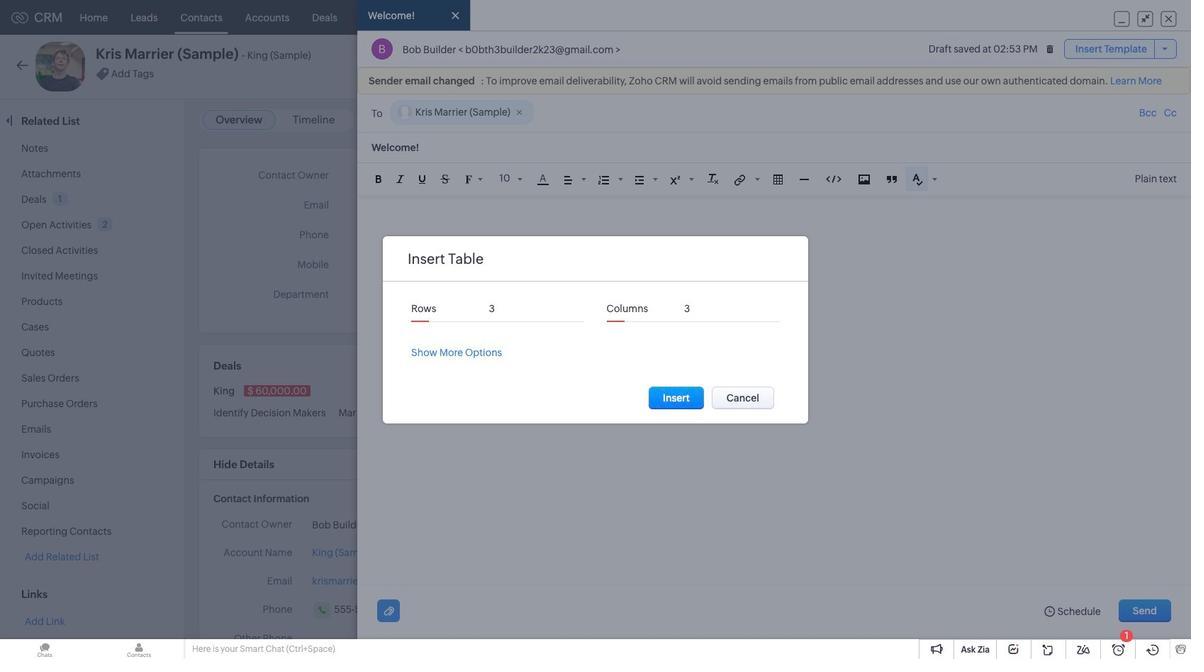 Task type: locate. For each thing, give the bounding box(es) containing it.
1 to 20 text field
[[489, 295, 585, 322], [685, 295, 780, 322]]

1 horizontal spatial 1 to 20 text field
[[685, 295, 780, 322]]

chats image
[[0, 639, 89, 659]]

alignment image
[[564, 176, 572, 184]]

profile image
[[1128, 6, 1151, 29]]

0 horizontal spatial 1 to 20 text field
[[489, 295, 585, 322]]

1 1 to 20 text field from the left
[[489, 295, 585, 322]]

search image
[[985, 11, 998, 23]]

search element
[[977, 0, 1006, 35]]

script image
[[670, 176, 680, 184]]

spell check image
[[913, 174, 923, 186]]

create menu image
[[951, 9, 968, 26]]

create menu element
[[942, 0, 977, 34]]



Task type: describe. For each thing, give the bounding box(es) containing it.
list image
[[599, 176, 609, 184]]

2 1 to 20 text field from the left
[[685, 295, 780, 322]]

logo image
[[11, 12, 28, 23]]

indent image
[[635, 176, 644, 184]]

links image
[[735, 174, 746, 186]]

profile element
[[1120, 0, 1159, 34]]

Subject text field
[[358, 133, 1192, 163]]

contacts image
[[94, 639, 184, 659]]



Task type: vqa. For each thing, say whether or not it's contained in the screenshot.
Search element
yes



